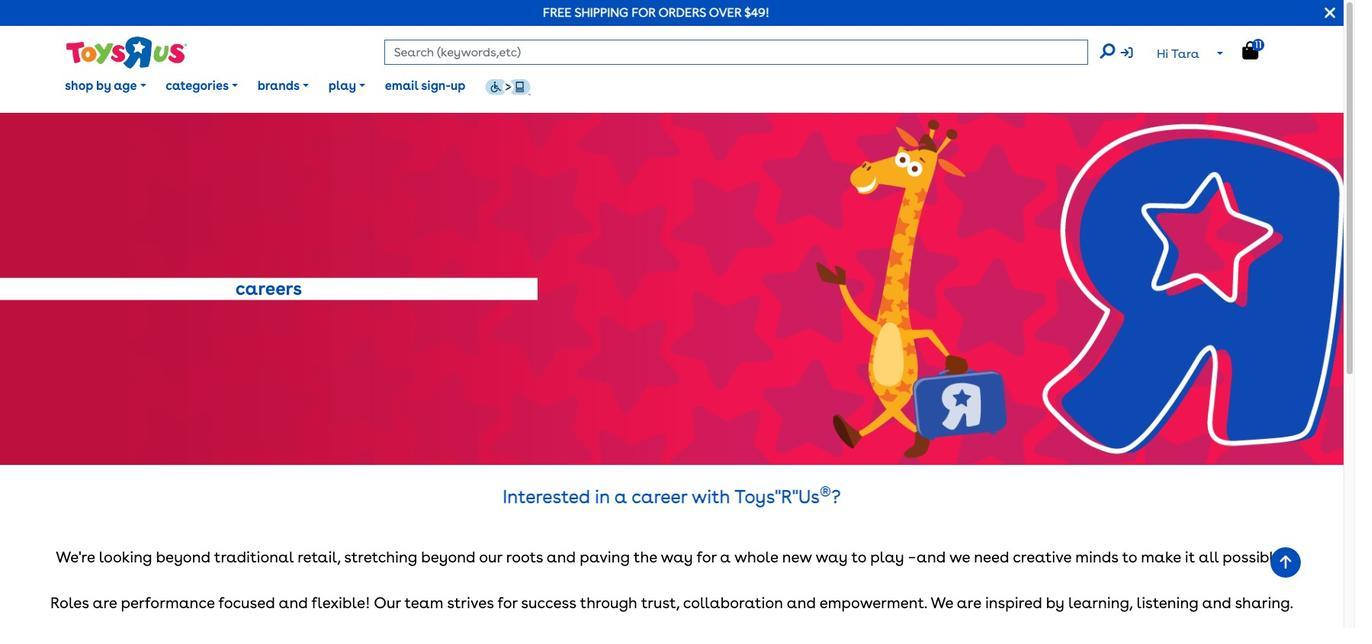 Task type: locate. For each thing, give the bounding box(es) containing it.
email
[[385, 79, 418, 93]]

it
[[1185, 548, 1195, 567]]

2 way from the left
[[816, 548, 848, 567]]

a inside the interested in a career with toys"r"us ® ?
[[615, 486, 627, 508]]

are
[[93, 594, 117, 612], [957, 594, 981, 612]]

1 vertical spatial play
[[870, 548, 904, 567]]

a
[[615, 486, 627, 508], [720, 548, 731, 567]]

success
[[521, 594, 576, 612]]

®
[[820, 484, 831, 500]]

career
[[632, 486, 688, 508]]

free shipping for orders over $49! link
[[543, 5, 770, 20]]

1 to from the left
[[852, 548, 867, 567]]

make
[[1141, 548, 1181, 567]]

need
[[974, 548, 1010, 567]]

1 vertical spatial for
[[498, 594, 518, 612]]

0 horizontal spatial to
[[852, 548, 867, 567]]

our
[[479, 548, 502, 567]]

by left age
[[96, 79, 111, 93]]

flexible!
[[312, 594, 370, 612]]

play right the brands dropdown button
[[328, 79, 356, 93]]

the
[[634, 548, 657, 567]]

for
[[632, 5, 656, 20]]

we're looking beyond traditional retail, stretching beyond our roots and paving the way for a whole new way to play −and we need creative minds to make it all possible!
[[56, 548, 1288, 567]]

trust,
[[641, 594, 680, 612]]

with
[[692, 486, 730, 508]]

looking
[[99, 548, 152, 567]]

free
[[543, 5, 572, 20]]

2 are from the left
[[957, 594, 981, 612]]

1 horizontal spatial play
[[870, 548, 904, 567]]

collaboration
[[683, 594, 783, 612]]

minds
[[1076, 548, 1119, 567]]

beyond
[[156, 548, 210, 567], [421, 548, 476, 567]]

up
[[451, 79, 466, 93]]

way right new
[[816, 548, 848, 567]]

categories button
[[156, 67, 248, 105]]

are right we
[[957, 594, 981, 612]]

shopping bag image
[[1243, 41, 1259, 59]]

for
[[697, 548, 717, 567], [498, 594, 518, 612]]

brands button
[[248, 67, 319, 105]]

for left whole at the right bottom of page
[[697, 548, 717, 567]]

stretching
[[344, 548, 417, 567]]

0 vertical spatial a
[[615, 486, 627, 508]]

play button
[[319, 67, 375, 105]]

beyond left our
[[421, 548, 476, 567]]

0 vertical spatial by
[[96, 79, 111, 93]]

11
[[1255, 39, 1262, 50]]

1 way from the left
[[661, 548, 693, 567]]

0 horizontal spatial a
[[615, 486, 627, 508]]

to left make at the bottom of page
[[1122, 548, 1137, 567]]

close button image
[[1325, 5, 1336, 21]]

a right in
[[615, 486, 627, 508]]

over
[[709, 5, 742, 20]]

interested
[[503, 486, 590, 508]]

shop by age button
[[55, 67, 156, 105]]

tara
[[1171, 47, 1200, 61]]

and
[[547, 548, 576, 567], [279, 594, 308, 612], [787, 594, 816, 612], [1202, 594, 1232, 612]]

1 horizontal spatial beyond
[[421, 548, 476, 567]]

play inside dropdown button
[[328, 79, 356, 93]]

to up empowerment.
[[852, 548, 867, 567]]

possible!
[[1223, 548, 1288, 567]]

by inside shop by age dropdown button
[[96, 79, 111, 93]]

retail,
[[298, 548, 341, 567]]

inspired
[[985, 594, 1042, 612]]

and down all
[[1202, 594, 1232, 612]]

−and
[[908, 548, 946, 567]]

1 horizontal spatial are
[[957, 594, 981, 612]]

1 horizontal spatial way
[[816, 548, 848, 567]]

0 horizontal spatial play
[[328, 79, 356, 93]]

menu bar
[[55, 59, 1344, 113]]

all
[[1199, 548, 1219, 567]]

toys"r"us
[[735, 486, 820, 508]]

1 horizontal spatial by
[[1046, 594, 1065, 612]]

shop
[[65, 79, 93, 93]]

1 are from the left
[[93, 594, 117, 612]]

paving
[[580, 548, 630, 567]]

and right roots
[[547, 548, 576, 567]]

are right the roles
[[93, 594, 117, 612]]

play left −and
[[870, 548, 904, 567]]

None search field
[[384, 40, 1115, 65]]

1 vertical spatial by
[[1046, 594, 1065, 612]]

0 vertical spatial play
[[328, 79, 356, 93]]

by
[[96, 79, 111, 93], [1046, 594, 1065, 612]]

beyond up performance
[[156, 548, 210, 567]]

Enter Keyword or Item No. search field
[[384, 40, 1088, 65]]

way
[[661, 548, 693, 567], [816, 548, 848, 567]]

0 vertical spatial for
[[697, 548, 717, 567]]

hi
[[1157, 47, 1169, 61]]

orders
[[659, 5, 706, 20]]

by right inspired
[[1046, 594, 1065, 612]]

creative
[[1013, 548, 1072, 567]]

0 horizontal spatial beyond
[[156, 548, 210, 567]]

main content containing careers
[[0, 113, 1344, 628]]

0 horizontal spatial by
[[96, 79, 111, 93]]

0 horizontal spatial for
[[498, 594, 518, 612]]

play
[[328, 79, 356, 93], [870, 548, 904, 567]]

we're
[[56, 548, 95, 567]]

2 beyond from the left
[[421, 548, 476, 567]]

1 horizontal spatial to
[[1122, 548, 1137, 567]]

main content
[[0, 113, 1344, 628]]

way right the on the left of the page
[[661, 548, 693, 567]]

free shipping for orders over $49!
[[543, 5, 770, 20]]

to
[[852, 548, 867, 567], [1122, 548, 1137, 567]]

0 horizontal spatial way
[[661, 548, 693, 567]]

this icon serves as a link to download the essential accessibility assistive technology app for individuals with physical disabilities. it is featured as part of our commitment to diversity and inclusion. image
[[485, 79, 531, 95]]

traditional
[[214, 548, 294, 567]]

for right strives
[[498, 594, 518, 612]]

0 horizontal spatial are
[[93, 594, 117, 612]]

1 vertical spatial a
[[720, 548, 731, 567]]

a left whole at the right bottom of page
[[720, 548, 731, 567]]



Task type: describe. For each thing, give the bounding box(es) containing it.
1 beyond from the left
[[156, 548, 210, 567]]

shop by age
[[65, 79, 137, 93]]

email sign-up link
[[375, 67, 475, 105]]

focused
[[218, 594, 275, 612]]

careers
[[236, 277, 302, 299]]

2 to from the left
[[1122, 548, 1137, 567]]

roles
[[50, 594, 89, 612]]

our
[[374, 594, 401, 612]]

team
[[405, 594, 443, 612]]

email sign-up
[[385, 79, 466, 93]]

1 horizontal spatial a
[[720, 548, 731, 567]]

roles are performance focused and flexible! our team strives for success through trust, collaboration and empowerment. we are inspired by learning, listening and sharing.
[[50, 594, 1294, 612]]

11 link
[[1243, 39, 1274, 60]]

hi tara
[[1157, 47, 1200, 61]]

whole
[[735, 548, 778, 567]]

performance
[[121, 594, 215, 612]]

toys r us image
[[65, 35, 187, 70]]

hi tara button
[[1121, 40, 1233, 69]]

sign-
[[421, 79, 451, 93]]

interested in a career with toys"r"us ® ?
[[503, 484, 841, 508]]

play inside main content
[[870, 548, 904, 567]]

in
[[595, 486, 610, 508]]

1 horizontal spatial for
[[697, 548, 717, 567]]

through
[[580, 594, 637, 612]]

$49!
[[745, 5, 770, 20]]

brands
[[258, 79, 300, 93]]

listening
[[1137, 594, 1199, 612]]

new
[[782, 548, 812, 567]]

empowerment.
[[820, 594, 927, 612]]

categories
[[166, 79, 229, 93]]

sharing.
[[1235, 594, 1294, 612]]

sign in image
[[1121, 47, 1133, 59]]

and right focused
[[279, 594, 308, 612]]

menu bar containing shop by age
[[55, 59, 1344, 113]]

learning,
[[1069, 594, 1133, 612]]

we
[[931, 594, 954, 612]]

age
[[114, 79, 137, 93]]

shipping
[[575, 5, 629, 20]]

we
[[950, 548, 970, 567]]

strives
[[447, 594, 494, 612]]

?
[[831, 486, 841, 508]]

roots
[[506, 548, 543, 567]]

and down new
[[787, 594, 816, 612]]



Task type: vqa. For each thing, say whether or not it's contained in the screenshot.
middle on
no



